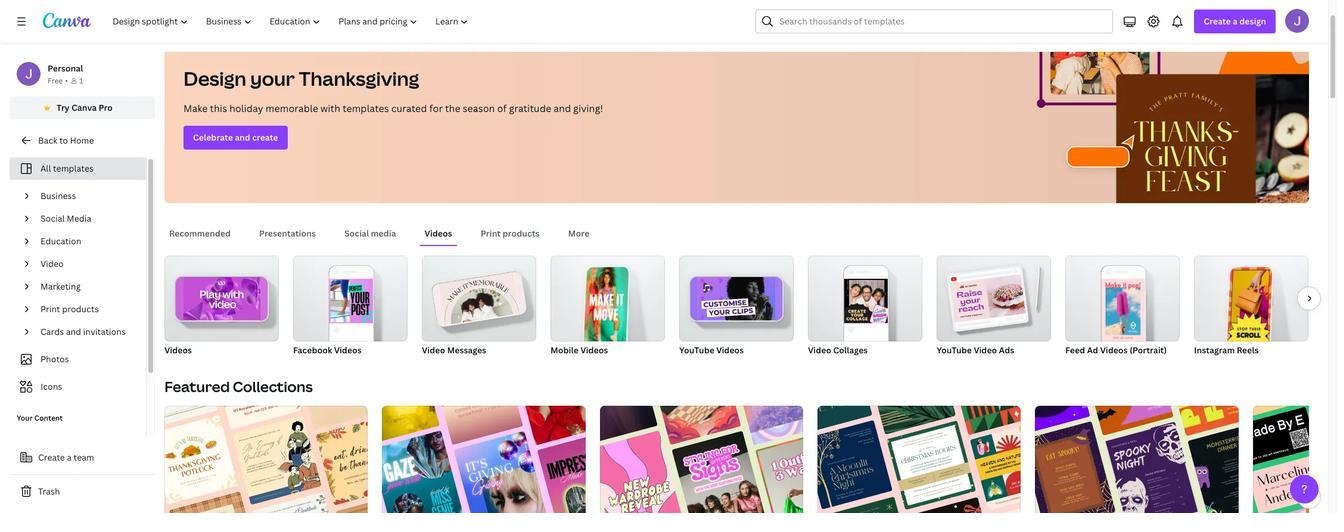 Task type: describe. For each thing, give the bounding box(es) containing it.
youtube video ad image up youtube video ads at bottom right
[[950, 274, 1026, 323]]

collections
[[233, 377, 313, 396]]

trash
[[38, 486, 60, 497]]

collages
[[834, 345, 868, 356]]

season
[[463, 102, 495, 115]]

free •
[[48, 76, 68, 86]]

mobile videos
[[551, 345, 608, 356]]

your content
[[17, 413, 63, 423]]

youtube for youtube video ads
[[937, 345, 972, 356]]

design
[[1240, 16, 1267, 27]]

create a design
[[1205, 16, 1267, 27]]

with
[[321, 102, 340, 115]]

pro
[[99, 102, 113, 113]]

more button
[[564, 222, 594, 245]]

icons link
[[17, 376, 139, 398]]

a for team
[[67, 452, 72, 463]]

video messages link
[[422, 256, 537, 358]]

personal
[[48, 63, 83, 74]]

facebook videos link
[[293, 256, 408, 358]]

create a team
[[38, 452, 94, 463]]

video for video collages
[[808, 345, 832, 356]]

•
[[65, 76, 68, 86]]

2 horizontal spatial and
[[554, 102, 571, 115]]

reels
[[1238, 345, 1259, 356]]

videos inside videos button
[[425, 228, 452, 239]]

all
[[41, 163, 51, 174]]

videos inside feed ad videos (portrait) link
[[1101, 345, 1128, 356]]

feed ad videos (portrait)
[[1066, 345, 1168, 356]]

your
[[17, 413, 33, 423]]

cards and invitations link
[[36, 321, 139, 343]]

instagram reels link
[[1195, 256, 1309, 358]]

free
[[48, 76, 63, 86]]

videos inside videos link
[[165, 345, 192, 356]]

marketing
[[41, 281, 81, 292]]

feed ad videos (portrait) link
[[1066, 256, 1180, 358]]

make
[[184, 102, 208, 115]]

the
[[445, 102, 461, 115]]

create
[[252, 132, 278, 143]]

presentations button
[[255, 222, 321, 245]]

print for the 'print products' link
[[41, 303, 60, 315]]

facebook
[[293, 345, 332, 356]]

cards
[[41, 326, 64, 337]]

videos button
[[420, 222, 457, 245]]

giving!
[[574, 102, 604, 115]]

recommended button
[[165, 222, 236, 245]]

create a team button
[[10, 446, 155, 470]]

a for design
[[1234, 16, 1238, 27]]

video for video
[[41, 258, 64, 269]]

content
[[34, 413, 63, 423]]

thanksgiving
[[299, 66, 420, 91]]

recommended
[[169, 228, 231, 239]]

videos link
[[165, 256, 279, 358]]

create for create a team
[[38, 452, 65, 463]]

featured collections
[[165, 377, 313, 396]]

holiday
[[230, 102, 263, 115]]

of
[[497, 102, 507, 115]]

try
[[57, 102, 70, 113]]

ads
[[1000, 345, 1015, 356]]

mobile video image inside mobile videos link
[[584, 267, 629, 349]]

social media
[[345, 228, 396, 239]]

(portrait)
[[1130, 345, 1168, 356]]

design your thanksgiving
[[184, 66, 420, 91]]

video collages
[[808, 345, 868, 356]]

products for the 'print products' link
[[62, 303, 99, 315]]

video left ads
[[974, 345, 998, 356]]

facebook video image inside facebook videos link
[[330, 279, 373, 323]]

youtube video ads
[[937, 345, 1015, 356]]

youtube videos
[[680, 345, 744, 356]]

invitations
[[83, 326, 126, 337]]

and for cards and invitations
[[66, 326, 81, 337]]

all templates
[[41, 163, 94, 174]]

print products link
[[36, 298, 139, 321]]

canva
[[72, 102, 97, 113]]

celebrate
[[193, 132, 233, 143]]

to
[[59, 135, 68, 146]]

mobile video image up mobile videos
[[551, 256, 665, 342]]

youtube for youtube videos
[[680, 345, 715, 356]]

team
[[74, 452, 94, 463]]

instagram reels
[[1195, 345, 1259, 356]]

instagram
[[1195, 345, 1236, 356]]

social for social media
[[345, 228, 369, 239]]

social media
[[41, 213, 91, 224]]

video messages
[[422, 345, 487, 356]]



Task type: locate. For each thing, give the bounding box(es) containing it.
try canva pro
[[57, 102, 113, 113]]

ad
[[1088, 345, 1099, 356]]

print inside print products button
[[481, 228, 501, 239]]

0 vertical spatial print
[[481, 228, 501, 239]]

curated
[[392, 102, 427, 115]]

0 horizontal spatial print
[[41, 303, 60, 315]]

1 horizontal spatial print
[[481, 228, 501, 239]]

video link
[[36, 253, 139, 275]]

1 vertical spatial templates
[[53, 163, 94, 174]]

youtube video ads link
[[937, 256, 1052, 358]]

messages
[[447, 345, 487, 356]]

templates down "thanksgiving"
[[343, 102, 389, 115]]

a inside dropdown button
[[1234, 16, 1238, 27]]

0 horizontal spatial templates
[[53, 163, 94, 174]]

business link
[[36, 185, 139, 207]]

videos inside facebook videos link
[[334, 345, 362, 356]]

videos inside mobile videos link
[[581, 345, 608, 356]]

1 vertical spatial print
[[41, 303, 60, 315]]

your
[[250, 66, 295, 91]]

0 vertical spatial social
[[41, 213, 65, 224]]

facebook videos
[[293, 345, 362, 356]]

products up cards and invitations at the bottom of page
[[62, 303, 99, 315]]

social media button
[[340, 222, 401, 245]]

0 horizontal spatial and
[[66, 326, 81, 337]]

print products button
[[476, 222, 545, 245]]

mobile video image right mobile
[[584, 267, 629, 349]]

1 youtube from the left
[[680, 345, 715, 356]]

1 vertical spatial create
[[38, 452, 65, 463]]

top level navigation element
[[105, 10, 479, 33]]

presentations
[[259, 228, 316, 239]]

cards and invitations
[[41, 326, 126, 337]]

products left more
[[503, 228, 540, 239]]

0 horizontal spatial create
[[38, 452, 65, 463]]

more
[[569, 228, 590, 239]]

templates right the all
[[53, 163, 94, 174]]

templates
[[343, 102, 389, 115], [53, 163, 94, 174]]

feed
[[1066, 345, 1086, 356]]

social
[[41, 213, 65, 224], [345, 228, 369, 239]]

photos link
[[17, 348, 139, 371]]

0 horizontal spatial print products
[[41, 303, 99, 315]]

make this holiday memorable with templates curated for the season of gratitude and giving!
[[184, 102, 604, 115]]

video left collages
[[808, 345, 832, 356]]

0 vertical spatial products
[[503, 228, 540, 239]]

1 horizontal spatial print products
[[481, 228, 540, 239]]

home
[[70, 135, 94, 146]]

1 horizontal spatial products
[[503, 228, 540, 239]]

print inside the 'print products' link
[[41, 303, 60, 315]]

design
[[184, 66, 246, 91]]

marketing link
[[36, 275, 139, 298]]

featured
[[165, 377, 230, 396]]

0 horizontal spatial products
[[62, 303, 99, 315]]

video for video messages
[[422, 345, 445, 356]]

1 vertical spatial a
[[67, 452, 72, 463]]

products inside button
[[503, 228, 540, 239]]

mobile video image
[[551, 256, 665, 342], [584, 267, 629, 349]]

0 horizontal spatial social
[[41, 213, 65, 224]]

video collages link
[[808, 256, 923, 358]]

print for print products button
[[481, 228, 501, 239]]

education
[[41, 236, 81, 247]]

videos inside youtube videos link
[[717, 345, 744, 356]]

0 vertical spatial create
[[1205, 16, 1232, 27]]

create inside button
[[38, 452, 65, 463]]

video message image
[[422, 256, 537, 342], [439, 272, 520, 326]]

video image
[[165, 256, 279, 342], [183, 277, 261, 321]]

create left design
[[1205, 16, 1232, 27]]

print products inside button
[[481, 228, 540, 239]]

0 vertical spatial templates
[[343, 102, 389, 115]]

video left "messages"
[[422, 345, 445, 356]]

mobile
[[551, 345, 579, 356]]

this
[[210, 102, 227, 115]]

and left giving!
[[554, 102, 571, 115]]

print products for the 'print products' link
[[41, 303, 99, 315]]

video image inside videos link
[[183, 277, 261, 321]]

1 vertical spatial social
[[345, 228, 369, 239]]

icons
[[41, 381, 62, 392]]

1 horizontal spatial create
[[1205, 16, 1232, 27]]

youtube video image
[[680, 256, 794, 342], [698, 277, 776, 321]]

social inside 'social media' "button"
[[345, 228, 369, 239]]

video up marketing
[[41, 258, 64, 269]]

media
[[371, 228, 396, 239]]

1 horizontal spatial social
[[345, 228, 369, 239]]

a left design
[[1234, 16, 1238, 27]]

and left create
[[235, 132, 250, 143]]

media
[[67, 213, 91, 224]]

None search field
[[756, 10, 1114, 33]]

feed ad video (portrait) image inside feed ad videos (portrait) link
[[1102, 279, 1146, 342]]

back to home
[[38, 135, 94, 146]]

youtube
[[680, 345, 715, 356], [937, 345, 972, 356]]

youtube video ad image up ads
[[937, 256, 1052, 342]]

facebook video image
[[293, 256, 408, 342], [330, 279, 373, 323]]

products for print products button
[[503, 228, 540, 239]]

trash link
[[10, 480, 155, 504]]

and for celebrate and create
[[235, 132, 250, 143]]

social media link
[[36, 207, 139, 230]]

social left media
[[345, 228, 369, 239]]

create left the team on the bottom left
[[38, 452, 65, 463]]

1 vertical spatial products
[[62, 303, 99, 315]]

print right videos button
[[481, 228, 501, 239]]

videos
[[425, 228, 452, 239], [165, 345, 192, 356], [334, 345, 362, 356], [581, 345, 608, 356], [717, 345, 744, 356], [1101, 345, 1128, 356]]

print up cards
[[41, 303, 60, 315]]

create for create a design
[[1205, 16, 1232, 27]]

photos
[[41, 354, 69, 365]]

print
[[481, 228, 501, 239], [41, 303, 60, 315]]

back
[[38, 135, 57, 146]]

social inside social media link
[[41, 213, 65, 224]]

celebrate and create
[[193, 132, 278, 143]]

celebrate and create link
[[184, 126, 288, 150]]

social for social media
[[41, 213, 65, 224]]

gratitude
[[509, 102, 552, 115]]

memorable
[[266, 102, 318, 115]]

0 vertical spatial print products
[[481, 228, 540, 239]]

2 youtube from the left
[[937, 345, 972, 356]]

and right cards
[[66, 326, 81, 337]]

try canva pro button
[[10, 97, 155, 119]]

1
[[79, 76, 83, 86]]

1 vertical spatial and
[[235, 132, 250, 143]]

2 vertical spatial and
[[66, 326, 81, 337]]

1 vertical spatial print products
[[41, 303, 99, 315]]

0 horizontal spatial youtube
[[680, 345, 715, 356]]

for
[[430, 102, 443, 115]]

1 horizontal spatial templates
[[343, 102, 389, 115]]

business
[[41, 190, 76, 202]]

video collage image
[[808, 256, 923, 342], [845, 279, 888, 323]]

1 horizontal spatial a
[[1234, 16, 1238, 27]]

0 vertical spatial a
[[1234, 16, 1238, 27]]

1 horizontal spatial and
[[235, 132, 250, 143]]

a left the team on the bottom left
[[67, 452, 72, 463]]

jacob simon image
[[1286, 9, 1310, 33]]

youtube video ad image
[[937, 256, 1052, 342], [950, 274, 1026, 323]]

print products
[[481, 228, 540, 239], [41, 303, 99, 315]]

0 horizontal spatial a
[[67, 452, 72, 463]]

and
[[554, 102, 571, 115], [235, 132, 250, 143], [66, 326, 81, 337]]

print products for print products button
[[481, 228, 540, 239]]

1 horizontal spatial youtube
[[937, 345, 972, 356]]

0 vertical spatial and
[[554, 102, 571, 115]]

design your thanksgiving image
[[1024, 13, 1310, 203]]

feed ad video (portrait) image
[[1066, 256, 1180, 342], [1102, 279, 1146, 342]]

education link
[[36, 230, 139, 253]]

social down 'business'
[[41, 213, 65, 224]]

a
[[1234, 16, 1238, 27], [67, 452, 72, 463]]

create inside dropdown button
[[1205, 16, 1232, 27]]

instagram reel image
[[1195, 256, 1309, 342], [1228, 267, 1273, 349]]

back to home link
[[10, 129, 155, 153]]

a inside button
[[67, 452, 72, 463]]

create a design button
[[1195, 10, 1276, 33]]

Search search field
[[780, 10, 1106, 33]]

youtube videos link
[[680, 256, 794, 358]]



Task type: vqa. For each thing, say whether or not it's contained in the screenshot.
the celebrate and create link
yes



